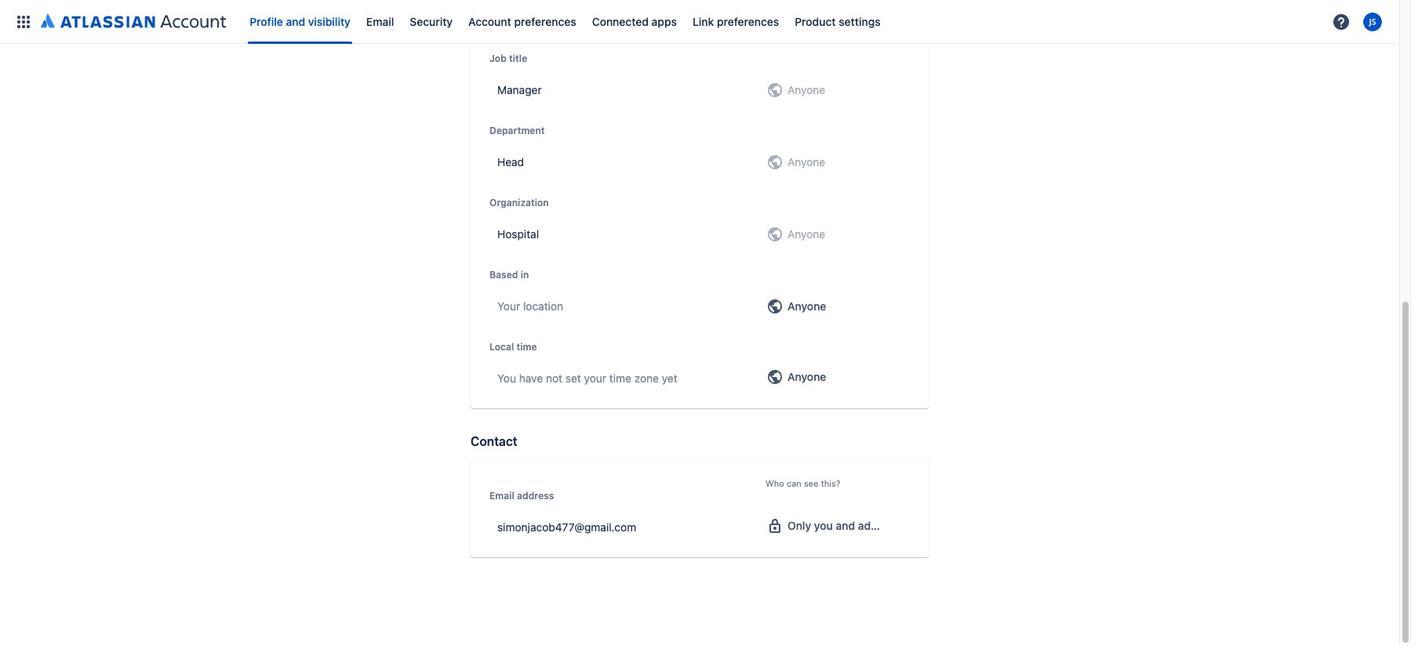 Task type: locate. For each thing, give the bounding box(es) containing it.
zone
[[634, 372, 659, 385]]

link preferences link
[[688, 9, 784, 34]]

6 anyone from the top
[[788, 370, 826, 384]]

1 vertical spatial anyone button
[[759, 362, 916, 393]]

1 horizontal spatial time
[[609, 372, 632, 385]]

only you and admins
[[788, 519, 896, 533]]

based in
[[490, 269, 529, 281]]

set
[[565, 372, 581, 385]]

local
[[490, 341, 514, 353]]

banner
[[0, 0, 1400, 44]]

0 vertical spatial anyone button
[[759, 291, 916, 322]]

hospital
[[497, 228, 539, 241]]

2 anyone button from the top
[[759, 362, 916, 393]]

connected
[[592, 15, 649, 28]]

product settings
[[795, 15, 881, 28]]

preferences for account preferences
[[514, 15, 576, 28]]

anyone button
[[759, 291, 916, 322], [759, 362, 916, 393]]

you
[[814, 519, 833, 533]]

2 anyone from the top
[[788, 83, 825, 96]]

who can see this?
[[766, 479, 841, 489]]

and inside 'manage profile menu' element
[[286, 15, 305, 28]]

contact
[[471, 435, 518, 449]]

preferences
[[514, 15, 576, 28], [717, 15, 779, 28]]

1 horizontal spatial preferences
[[717, 15, 779, 28]]

yet
[[662, 372, 678, 385]]

0 vertical spatial and
[[286, 15, 305, 28]]

job title
[[490, 53, 527, 64]]

4 anyone from the top
[[788, 228, 825, 241]]

your location
[[497, 300, 563, 313]]

department
[[490, 125, 545, 137]]

this?
[[821, 479, 841, 489]]

and right you
[[836, 519, 855, 533]]

time right your
[[609, 372, 632, 385]]

0 vertical spatial email
[[366, 15, 394, 28]]

0 horizontal spatial time
[[517, 341, 537, 353]]

account preferences
[[468, 15, 576, 28]]

0 vertical spatial time
[[517, 341, 537, 353]]

profile and visibility link
[[245, 9, 355, 34]]

product
[[795, 15, 836, 28]]

email left address
[[490, 490, 515, 502]]

simonjacob477@gmail.com
[[497, 521, 636, 534]]

1 preferences from the left
[[514, 15, 576, 28]]

0 horizontal spatial and
[[286, 15, 305, 28]]

time
[[517, 341, 537, 353], [609, 372, 632, 385]]

and inside dropdown button
[[836, 519, 855, 533]]

0 horizontal spatial email
[[366, 15, 394, 28]]

help image
[[1332, 12, 1351, 31]]

preferences inside "link"
[[514, 15, 576, 28]]

see
[[804, 479, 819, 489]]

1 vertical spatial time
[[609, 372, 632, 385]]

1 anyone from the top
[[788, 11, 825, 24]]

1 vertical spatial email
[[490, 490, 515, 502]]

and right "profile"
[[286, 15, 305, 28]]

visibility
[[308, 15, 351, 28]]

manage profile menu element
[[9, 0, 1327, 44]]

2 preferences from the left
[[717, 15, 779, 28]]

preferences for link preferences
[[717, 15, 779, 28]]

anyone button for your location
[[759, 291, 916, 322]]

email for email
[[366, 15, 394, 28]]

time right local
[[517, 341, 537, 353]]

1 horizontal spatial email
[[490, 490, 515, 502]]

email for email address
[[490, 490, 515, 502]]

location
[[523, 300, 563, 313]]

0 horizontal spatial preferences
[[514, 15, 576, 28]]

security
[[410, 15, 453, 28]]

and
[[286, 15, 305, 28], [836, 519, 855, 533]]

anyone
[[788, 11, 825, 24], [788, 83, 825, 96], [788, 155, 825, 169], [788, 228, 825, 241], [788, 300, 826, 313], [788, 370, 826, 384]]

email right visibility
[[366, 15, 394, 28]]

have
[[519, 372, 543, 385]]

profile and visibility
[[250, 15, 351, 28]]

1 horizontal spatial and
[[836, 519, 855, 533]]

1 vertical spatial and
[[836, 519, 855, 533]]

account image
[[1363, 12, 1382, 31]]

address
[[517, 490, 554, 502]]

your
[[584, 372, 606, 385]]

email inside 'manage profile menu' element
[[366, 15, 394, 28]]

1 anyone button from the top
[[759, 291, 916, 322]]

connected apps link
[[587, 9, 682, 34]]

email
[[366, 15, 394, 28], [490, 490, 515, 502]]



Task type: vqa. For each thing, say whether or not it's contained in the screenshot.
simonjacob477@gmail.com
yes



Task type: describe. For each thing, give the bounding box(es) containing it.
you
[[497, 372, 516, 385]]

security link
[[405, 9, 457, 34]]

link preferences
[[693, 15, 779, 28]]

jacob simon
[[497, 11, 563, 24]]

simon
[[531, 11, 563, 24]]

who
[[766, 479, 784, 489]]

head
[[497, 155, 524, 169]]

email link
[[362, 9, 399, 34]]

connected apps
[[592, 15, 677, 28]]

your
[[497, 300, 520, 313]]

profile
[[250, 15, 283, 28]]

organization
[[490, 197, 549, 209]]

banner containing profile and visibility
[[0, 0, 1400, 44]]

can
[[787, 479, 802, 489]]

anyone button for you have not set your time zone yet
[[759, 362, 916, 393]]

not
[[546, 372, 563, 385]]

email address
[[490, 490, 554, 502]]

account preferences link
[[464, 9, 581, 34]]

jacob
[[497, 11, 528, 24]]

3 anyone from the top
[[788, 155, 825, 169]]

admins
[[858, 519, 896, 533]]

based
[[490, 269, 518, 281]]

account
[[468, 15, 511, 28]]

you have not set your time zone yet
[[497, 372, 678, 385]]

in
[[521, 269, 529, 281]]

title
[[509, 53, 527, 64]]

product settings link
[[790, 9, 885, 34]]

link
[[693, 15, 714, 28]]

local time
[[490, 341, 537, 353]]

5 anyone from the top
[[788, 300, 826, 313]]

only
[[788, 519, 811, 533]]

settings
[[839, 15, 881, 28]]

only you and admins button
[[759, 511, 916, 542]]

job
[[490, 53, 507, 64]]

apps
[[652, 15, 677, 28]]

manager
[[497, 83, 542, 96]]

switch to... image
[[14, 12, 33, 31]]



